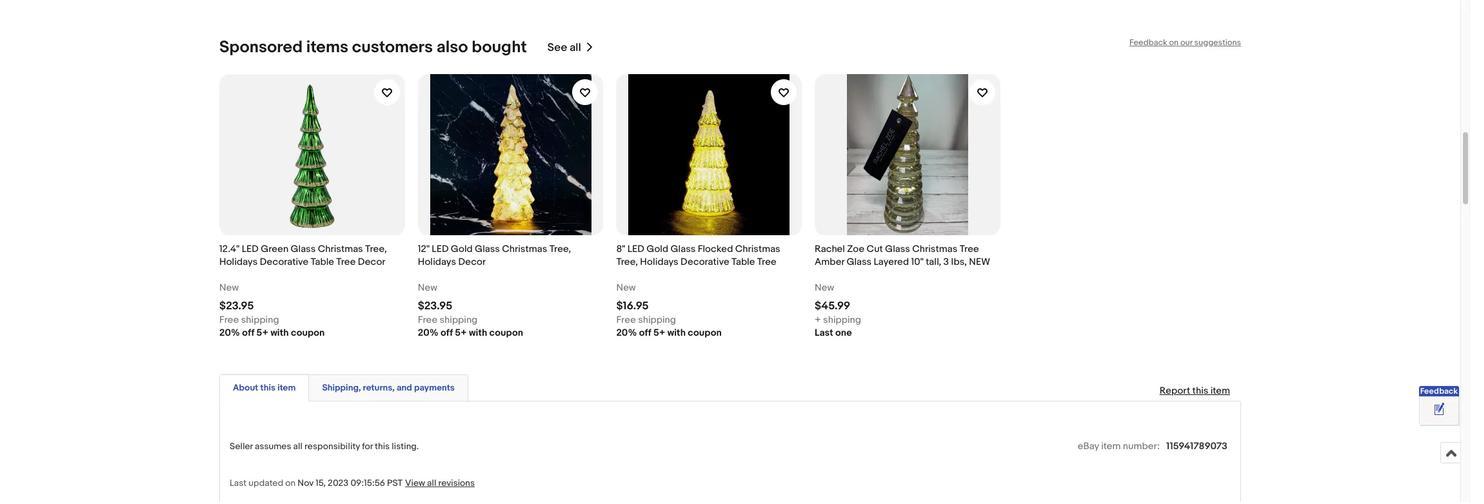 Task type: vqa. For each thing, say whether or not it's contained in the screenshot.


Task type: locate. For each thing, give the bounding box(es) containing it.
gold right 8"
[[647, 243, 669, 256]]

1 horizontal spatial decorative
[[681, 256, 730, 269]]

2 horizontal spatial tree,
[[617, 256, 638, 269]]

1 vertical spatial on
[[285, 478, 296, 489]]

20% off 5+ with coupon text field for $16.95
[[617, 327, 722, 340]]

4 shipping from the left
[[824, 314, 862, 327]]

holidays
[[219, 256, 258, 269], [418, 256, 456, 269], [640, 256, 679, 269]]

2 new from the left
[[418, 282, 438, 294]]

0 horizontal spatial coupon
[[291, 327, 325, 340]]

off inside new $16.95 free shipping 20% off 5+ with coupon
[[639, 327, 652, 340]]

5+ inside new $16.95 free shipping 20% off 5+ with coupon
[[654, 327, 666, 340]]

glass for glass
[[885, 243, 911, 256]]

on left the our
[[1170, 38, 1179, 48]]

off for decor
[[441, 327, 453, 340]]

assumes
[[255, 442, 291, 453]]

all
[[570, 41, 581, 54], [293, 442, 303, 453], [427, 478, 437, 489]]

holidays inside the '12" led gold glass christmas tree, holidays decor'
[[418, 256, 456, 269]]

glass for decorative
[[291, 243, 316, 256]]

2 horizontal spatial free
[[617, 314, 636, 327]]

new for 12" led gold glass christmas tree, holidays decor
[[418, 282, 438, 294]]

0 horizontal spatial last
[[230, 478, 247, 489]]

new $23.95 free shipping 20% off 5+ with coupon
[[219, 282, 325, 340], [418, 282, 523, 340]]

holidays inside 12.4" led green glass christmas tree, holidays decorative table tree decor
[[219, 256, 258, 269]]

0 horizontal spatial free
[[219, 314, 239, 327]]

shipping inside 'new $45.99 + shipping last one'
[[824, 314, 862, 327]]

glass for holidays
[[671, 243, 696, 256]]

with for holidays
[[668, 327, 686, 340]]

nov
[[298, 478, 314, 489]]

green
[[261, 243, 289, 256]]

items
[[306, 38, 349, 58]]

12"
[[418, 243, 430, 256]]

shipping, returns, and payments
[[322, 383, 455, 394]]

1 table from the left
[[311, 256, 334, 269]]

1 vertical spatial feedback
[[1421, 387, 1459, 397]]

1 gold from the left
[[451, 243, 473, 256]]

one
[[836, 327, 852, 340]]

item right ebay
[[1102, 441, 1121, 453]]

1 20% off 5+ with coupon text field from the left
[[418, 327, 523, 340]]

3 holidays from the left
[[640, 256, 679, 269]]

tree inside rachel zoe cut glass christmas tree amber glass layered 10" tall, 3 lbs, new
[[960, 243, 979, 256]]

see all
[[548, 41, 581, 54]]

glass inside 8" led gold glass flocked christmas tree, holidays decorative table tree
[[671, 243, 696, 256]]

10"
[[912, 256, 924, 269]]

$23.95 up 20% off 5+ with coupon text field
[[219, 300, 254, 313]]

this
[[260, 383, 276, 394], [1193, 385, 1209, 398], [375, 442, 390, 453]]

cut
[[867, 243, 883, 256]]

2 horizontal spatial tree
[[960, 243, 979, 256]]

0 horizontal spatial 20%
[[219, 327, 240, 340]]

all right assumes
[[293, 442, 303, 453]]

1 horizontal spatial $23.95
[[418, 300, 453, 313]]

2 decorative from the left
[[681, 256, 730, 269]]

holidays down 12"
[[418, 256, 456, 269]]

0 vertical spatial feedback
[[1130, 38, 1168, 48]]

8" led gold glass flocked christmas tree, holidays decorative table tree
[[617, 243, 781, 269]]

2 decor from the left
[[458, 256, 486, 269]]

See all text field
[[548, 41, 581, 54]]

1 shipping from the left
[[241, 314, 279, 327]]

1 $23.95 from the left
[[219, 300, 254, 313]]

1 holidays from the left
[[219, 256, 258, 269]]

0 horizontal spatial this
[[260, 383, 276, 394]]

about this item
[[233, 383, 296, 394]]

new inside new $16.95 free shipping 20% off 5+ with coupon
[[617, 282, 636, 294]]

shipping for glass
[[824, 314, 862, 327]]

layered
[[874, 256, 909, 269]]

shipping for decor
[[440, 314, 478, 327]]

led inside 8" led gold glass flocked christmas tree, holidays decorative table tree
[[628, 243, 645, 256]]

last left updated
[[230, 478, 247, 489]]

updated
[[249, 478, 283, 489]]

ebay
[[1078, 441, 1100, 453]]

rachel zoe cut glass christmas tree amber glass layered 10" tall, 3 lbs, new
[[815, 243, 991, 269]]

off for holidays
[[639, 327, 652, 340]]

new for 12.4" led green glass christmas tree, holidays decorative table tree decor
[[219, 282, 239, 294]]

tree, left 12"
[[365, 243, 387, 256]]

on
[[1170, 38, 1179, 48], [285, 478, 296, 489]]

free inside new $16.95 free shipping 20% off 5+ with coupon
[[617, 314, 636, 327]]

new text field up $16.95
[[617, 282, 636, 295]]

glass inside 12.4" led green glass christmas tree, holidays decorative table tree decor
[[291, 243, 316, 256]]

feedback for feedback on our suggestions
[[1130, 38, 1168, 48]]

decor
[[358, 256, 386, 269], [458, 256, 486, 269]]

3
[[944, 256, 949, 269]]

$45.99 text field
[[815, 300, 851, 313]]

2 horizontal spatial item
[[1211, 385, 1231, 398]]

off down $16.95
[[639, 327, 652, 340]]

1 horizontal spatial $23.95 text field
[[418, 300, 453, 313]]

shipping inside new $16.95 free shipping 20% off 5+ with coupon
[[638, 314, 676, 327]]

1 $23.95 text field from the left
[[219, 300, 254, 313]]

decor inside the '12" led gold glass christmas tree, holidays decor'
[[458, 256, 486, 269]]

free for 12" led gold glass christmas tree, holidays decor
[[418, 314, 438, 327]]

1 horizontal spatial new $23.95 free shipping 20% off 5+ with coupon
[[418, 282, 523, 340]]

decorative down flocked
[[681, 256, 730, 269]]

lbs,
[[952, 256, 967, 269]]

2 horizontal spatial new text field
[[617, 282, 636, 295]]

1 led from the left
[[242, 243, 259, 256]]

led inside 12.4" led green glass christmas tree, holidays decorative table tree decor
[[242, 243, 259, 256]]

12.4"
[[219, 243, 240, 256]]

20% up payments
[[418, 327, 439, 340]]

seller assumes all responsibility for this listing.
[[230, 442, 419, 453]]

0 horizontal spatial on
[[285, 478, 296, 489]]

3 shipping from the left
[[638, 314, 676, 327]]

tree
[[960, 243, 979, 256], [336, 256, 356, 269], [757, 256, 777, 269]]

New text field
[[219, 282, 239, 295], [418, 282, 438, 295], [617, 282, 636, 295]]

Free shipping text field
[[219, 314, 279, 327], [418, 314, 478, 327]]

0 horizontal spatial free shipping text field
[[219, 314, 279, 327]]

new text field down 12.4"
[[219, 282, 239, 295]]

tree, left 8"
[[550, 243, 571, 256]]

3 new text field from the left
[[617, 282, 636, 295]]

$23.95 text field
[[219, 300, 254, 313], [418, 300, 453, 313]]

also
[[437, 38, 468, 58]]

item inside button
[[278, 383, 296, 394]]

3 new from the left
[[617, 282, 636, 294]]

2 off from the left
[[441, 327, 453, 340]]

christmas for rachel zoe cut glass christmas tree amber glass layered 10" tall, 3 lbs, new
[[913, 243, 958, 256]]

2 horizontal spatial off
[[639, 327, 652, 340]]

tab list
[[219, 372, 1242, 402]]

gold inside 8" led gold glass flocked christmas tree, holidays decorative table tree
[[647, 243, 669, 256]]

shipping,
[[322, 383, 361, 394]]

led right 12"
[[432, 243, 449, 256]]

0 horizontal spatial tree,
[[365, 243, 387, 256]]

tree, for 12.4" led green glass christmas tree, holidays decorative table tree decor
[[365, 243, 387, 256]]

glass
[[291, 243, 316, 256], [475, 243, 500, 256], [671, 243, 696, 256], [885, 243, 911, 256], [847, 256, 872, 269]]

gold for $23.95
[[451, 243, 473, 256]]

1 horizontal spatial new text field
[[418, 282, 438, 295]]

new $23.95 free shipping 20% off 5+ with coupon down green
[[219, 282, 325, 340]]

last down +
[[815, 327, 834, 340]]

3 coupon from the left
[[688, 327, 722, 340]]

item
[[278, 383, 296, 394], [1211, 385, 1231, 398], [1102, 441, 1121, 453]]

tree, inside 12.4" led green glass christmas tree, holidays decorative table tree decor
[[365, 243, 387, 256]]

0 horizontal spatial with
[[271, 327, 289, 340]]

20%
[[219, 327, 240, 340], [418, 327, 439, 340], [617, 327, 637, 340]]

2 gold from the left
[[647, 243, 669, 256]]

0 horizontal spatial $23.95 text field
[[219, 300, 254, 313]]

holidays down 12.4"
[[219, 256, 258, 269]]

1 horizontal spatial gold
[[647, 243, 669, 256]]

zoe
[[848, 243, 865, 256]]

1 5+ from the left
[[257, 327, 269, 340]]

0 vertical spatial on
[[1170, 38, 1179, 48]]

1 with from the left
[[271, 327, 289, 340]]

1 horizontal spatial led
[[432, 243, 449, 256]]

2 horizontal spatial 20%
[[617, 327, 637, 340]]

new
[[219, 282, 239, 294], [418, 282, 438, 294], [617, 282, 636, 294], [815, 282, 835, 294]]

holidays inside 8" led gold glass flocked christmas tree, holidays decorative table tree
[[640, 256, 679, 269]]

1 new $23.95 free shipping 20% off 5+ with coupon from the left
[[219, 282, 325, 340]]

5+
[[257, 327, 269, 340], [455, 327, 467, 340], [654, 327, 666, 340]]

tree,
[[365, 243, 387, 256], [550, 243, 571, 256], [617, 256, 638, 269]]

2 20% from the left
[[418, 327, 439, 340]]

0 horizontal spatial decor
[[358, 256, 386, 269]]

1 horizontal spatial 20%
[[418, 327, 439, 340]]

1 off from the left
[[242, 327, 254, 340]]

1 horizontal spatial tree,
[[550, 243, 571, 256]]

1 decorative from the left
[[260, 256, 309, 269]]

led inside the '12" led gold glass christmas tree, holidays decor'
[[432, 243, 449, 256]]

with for decorative
[[271, 327, 289, 340]]

4 christmas from the left
[[913, 243, 958, 256]]

0 horizontal spatial new text field
[[219, 282, 239, 295]]

2 with from the left
[[469, 327, 487, 340]]

$23.95 for 12" led gold glass christmas tree, holidays decor
[[418, 300, 453, 313]]

0 horizontal spatial new $23.95 free shipping 20% off 5+ with coupon
[[219, 282, 325, 340]]

all right see
[[570, 41, 581, 54]]

5+ for decorative
[[257, 327, 269, 340]]

0 horizontal spatial table
[[311, 256, 334, 269]]

last inside 'new $45.99 + shipping last one'
[[815, 327, 834, 340]]

2 horizontal spatial all
[[570, 41, 581, 54]]

tab list containing about this item
[[219, 372, 1242, 402]]

2 $23.95 text field from the left
[[418, 300, 453, 313]]

3 5+ from the left
[[654, 327, 666, 340]]

20% for 8" led gold glass flocked christmas tree, holidays decorative table tree
[[617, 327, 637, 340]]

coupon
[[291, 327, 325, 340], [490, 327, 523, 340], [688, 327, 722, 340]]

1 horizontal spatial decor
[[458, 256, 486, 269]]

2 free from the left
[[418, 314, 438, 327]]

1 horizontal spatial 5+
[[455, 327, 467, 340]]

on left nov
[[285, 478, 296, 489]]

1 horizontal spatial last
[[815, 327, 834, 340]]

2 horizontal spatial with
[[668, 327, 686, 340]]

off up about
[[242, 327, 254, 340]]

gold
[[451, 243, 473, 256], [647, 243, 669, 256]]

1 vertical spatial last
[[230, 478, 247, 489]]

0 horizontal spatial 5+
[[257, 327, 269, 340]]

glass up layered
[[885, 243, 911, 256]]

$23.95 text field for 12.4" led green glass christmas tree, holidays decorative table tree decor
[[219, 300, 254, 313]]

new text field down 12"
[[418, 282, 438, 295]]

glass inside the '12" led gold glass christmas tree, holidays decor'
[[475, 243, 500, 256]]

feedback on our suggestions link
[[1130, 38, 1242, 48]]

new $45.99 + shipping last one
[[815, 282, 862, 340]]

$23.95 down 12"
[[418, 300, 453, 313]]

1 horizontal spatial free
[[418, 314, 438, 327]]

2 free shipping text field from the left
[[418, 314, 478, 327]]

0 horizontal spatial feedback
[[1130, 38, 1168, 48]]

tree, down 8"
[[617, 256, 638, 269]]

20% off 5+ with coupon text field
[[418, 327, 523, 340], [617, 327, 722, 340]]

tall,
[[926, 256, 942, 269]]

this right for
[[375, 442, 390, 453]]

0 horizontal spatial item
[[278, 383, 296, 394]]

new up $45.99
[[815, 282, 835, 294]]

2 holidays from the left
[[418, 256, 456, 269]]

free shipping text field for decor
[[418, 314, 478, 327]]

shipping
[[241, 314, 279, 327], [440, 314, 478, 327], [638, 314, 676, 327], [824, 314, 862, 327]]

last
[[815, 327, 834, 340], [230, 478, 247, 489]]

gold right 12"
[[451, 243, 473, 256]]

4 new from the left
[[815, 282, 835, 294]]

1 horizontal spatial coupon
[[490, 327, 523, 340]]

holidays up new $16.95 free shipping 20% off 5+ with coupon
[[640, 256, 679, 269]]

1 horizontal spatial free shipping text field
[[418, 314, 478, 327]]

returns,
[[363, 383, 395, 394]]

glass right green
[[291, 243, 316, 256]]

report this item
[[1160, 385, 1231, 398]]

1 horizontal spatial 20% off 5+ with coupon text field
[[617, 327, 722, 340]]

+ shipping text field
[[815, 314, 862, 327]]

christmas inside 12.4" led green glass christmas tree, holidays decorative table tree decor
[[318, 243, 363, 256]]

this right report
[[1193, 385, 1209, 398]]

this inside button
[[260, 383, 276, 394]]

2 vertical spatial all
[[427, 478, 437, 489]]

1 new text field from the left
[[219, 282, 239, 295]]

20% up about
[[219, 327, 240, 340]]

2 new text field from the left
[[418, 282, 438, 295]]

coupon inside new $16.95 free shipping 20% off 5+ with coupon
[[688, 327, 722, 340]]

0 horizontal spatial 20% off 5+ with coupon text field
[[418, 327, 523, 340]]

2 christmas from the left
[[502, 243, 547, 256]]

free shipping text field for decorative
[[219, 314, 279, 327]]

0 horizontal spatial all
[[293, 442, 303, 453]]

christmas for 12.4" led green glass christmas tree, holidays decorative table tree decor
[[318, 243, 363, 256]]

christmas
[[318, 243, 363, 256], [502, 243, 547, 256], [735, 243, 781, 256], [913, 243, 958, 256]]

2 table from the left
[[732, 256, 755, 269]]

item right about
[[278, 383, 296, 394]]

new down 12"
[[418, 282, 438, 294]]

1 horizontal spatial table
[[732, 256, 755, 269]]

1 horizontal spatial all
[[427, 478, 437, 489]]

2 5+ from the left
[[455, 327, 467, 340]]

Free shipping text field
[[617, 314, 676, 327]]

1 horizontal spatial tree
[[757, 256, 777, 269]]

feedback
[[1130, 38, 1168, 48], [1421, 387, 1459, 397]]

1 20% from the left
[[219, 327, 240, 340]]

12.4" led green glass christmas tree, holidays decorative table tree decor
[[219, 243, 387, 269]]

0 vertical spatial last
[[815, 327, 834, 340]]

suggestions
[[1195, 38, 1242, 48]]

our
[[1181, 38, 1193, 48]]

shipping, returns, and payments button
[[322, 382, 455, 394]]

0 horizontal spatial led
[[242, 243, 259, 256]]

0 horizontal spatial decorative
[[260, 256, 309, 269]]

3 off from the left
[[639, 327, 652, 340]]

3 led from the left
[[628, 243, 645, 256]]

decorative
[[260, 256, 309, 269], [681, 256, 730, 269]]

led right 12.4"
[[242, 243, 259, 256]]

1 horizontal spatial holidays
[[418, 256, 456, 269]]

this right about
[[260, 383, 276, 394]]

3 with from the left
[[668, 327, 686, 340]]

tree, inside the '12" led gold glass christmas tree, holidays decor'
[[550, 243, 571, 256]]

2 horizontal spatial holidays
[[640, 256, 679, 269]]

decorative down green
[[260, 256, 309, 269]]

with
[[271, 327, 289, 340], [469, 327, 487, 340], [668, 327, 686, 340]]

2 20% off 5+ with coupon text field from the left
[[617, 327, 722, 340]]

off up payments
[[441, 327, 453, 340]]

$23.95 text field up 20% off 5+ with coupon text field
[[219, 300, 254, 313]]

glass right 12"
[[475, 243, 500, 256]]

feedback on our suggestions
[[1130, 38, 1242, 48]]

1 free from the left
[[219, 314, 239, 327]]

new down 12.4"
[[219, 282, 239, 294]]

0 horizontal spatial tree
[[336, 256, 356, 269]]

1 christmas from the left
[[318, 243, 363, 256]]

new for 8" led gold glass flocked christmas tree, holidays decorative table tree
[[617, 282, 636, 294]]

2 horizontal spatial led
[[628, 243, 645, 256]]

free
[[219, 314, 239, 327], [418, 314, 438, 327], [617, 314, 636, 327]]

0 horizontal spatial holidays
[[219, 256, 258, 269]]

coupon for decorative
[[291, 327, 325, 340]]

off
[[242, 327, 254, 340], [441, 327, 453, 340], [639, 327, 652, 340]]

3 christmas from the left
[[735, 243, 781, 256]]

2 horizontal spatial coupon
[[688, 327, 722, 340]]

new up $16.95
[[617, 282, 636, 294]]

1 free shipping text field from the left
[[219, 314, 279, 327]]

christmas inside rachel zoe cut glass christmas tree amber glass layered 10" tall, 3 lbs, new
[[913, 243, 958, 256]]

1 decor from the left
[[358, 256, 386, 269]]

1 horizontal spatial off
[[441, 327, 453, 340]]

new inside 'new $45.99 + shipping last one'
[[815, 282, 835, 294]]

glass left flocked
[[671, 243, 696, 256]]

20% down $16.95
[[617, 327, 637, 340]]

new $23.95 free shipping 20% off 5+ with coupon for decorative
[[219, 282, 325, 340]]

item right report
[[1211, 385, 1231, 398]]

report this item link
[[1154, 379, 1237, 404]]

12" led gold glass christmas tree, holidays decor
[[418, 243, 571, 269]]

led
[[242, 243, 259, 256], [432, 243, 449, 256], [628, 243, 645, 256]]

3 free from the left
[[617, 314, 636, 327]]

0 horizontal spatial off
[[242, 327, 254, 340]]

all right view
[[427, 478, 437, 489]]

1 horizontal spatial with
[[469, 327, 487, 340]]

20% inside new $16.95 free shipping 20% off 5+ with coupon
[[617, 327, 637, 340]]

new
[[970, 256, 991, 269]]

with inside new $16.95 free shipping 20% off 5+ with coupon
[[668, 327, 686, 340]]

2 $23.95 from the left
[[418, 300, 453, 313]]

$23.95
[[219, 300, 254, 313], [418, 300, 453, 313]]

new $23.95 free shipping 20% off 5+ with coupon down the '12" led gold glass christmas tree, holidays decor' on the left of the page
[[418, 282, 523, 340]]

3 20% from the left
[[617, 327, 637, 340]]

sponsored
[[219, 38, 303, 58]]

1 horizontal spatial feedback
[[1421, 387, 1459, 397]]

2 new $23.95 free shipping 20% off 5+ with coupon from the left
[[418, 282, 523, 340]]

2 led from the left
[[432, 243, 449, 256]]

new text field for 12.4" led green glass christmas tree, holidays decorative table tree decor
[[219, 282, 239, 295]]

coupon for holidays
[[688, 327, 722, 340]]

decorative inside 12.4" led green glass christmas tree, holidays decorative table tree decor
[[260, 256, 309, 269]]

2 coupon from the left
[[490, 327, 523, 340]]

0 horizontal spatial gold
[[451, 243, 473, 256]]

number:
[[1123, 441, 1160, 453]]

rachel
[[815, 243, 845, 256]]

new $16.95 free shipping 20% off 5+ with coupon
[[617, 282, 722, 340]]

christmas inside the '12" led gold glass christmas tree, holidays decor'
[[502, 243, 547, 256]]

0 horizontal spatial $23.95
[[219, 300, 254, 313]]

2 horizontal spatial 5+
[[654, 327, 666, 340]]

2 horizontal spatial this
[[1193, 385, 1209, 398]]

new text field for 12" led gold glass christmas tree, holidays decor
[[418, 282, 438, 295]]

gold inside the '12" led gold glass christmas tree, holidays decor'
[[451, 243, 473, 256]]

1 coupon from the left
[[291, 327, 325, 340]]

table
[[311, 256, 334, 269], [732, 256, 755, 269]]

$23.95 text field down 12"
[[418, 300, 453, 313]]

2 shipping from the left
[[440, 314, 478, 327]]

glass down 'zoe'
[[847, 256, 872, 269]]

1 new from the left
[[219, 282, 239, 294]]

led right 8"
[[628, 243, 645, 256]]

responsibility
[[305, 442, 360, 453]]



Task type: describe. For each thing, give the bounding box(es) containing it.
pst
[[387, 478, 403, 489]]

free for 12.4" led green glass christmas tree, holidays decorative table tree decor
[[219, 314, 239, 327]]

this for report
[[1193, 385, 1209, 398]]

$16.95 text field
[[617, 300, 649, 313]]

for
[[362, 442, 373, 453]]

+
[[815, 314, 821, 327]]

new for rachel zoe cut glass christmas tree amber glass layered 10" tall, 3 lbs, new
[[815, 282, 835, 294]]

1 horizontal spatial item
[[1102, 441, 1121, 453]]

about
[[233, 383, 258, 394]]

0 vertical spatial all
[[570, 41, 581, 54]]

New text field
[[815, 282, 835, 295]]

christmas for 12" led gold glass christmas tree, holidays decor
[[502, 243, 547, 256]]

tree, for 12" led gold glass christmas tree, holidays decor
[[550, 243, 571, 256]]

holidays for 12"
[[418, 256, 456, 269]]

table inside 8" led gold glass flocked christmas tree, holidays decorative table tree
[[732, 256, 755, 269]]

tree inside 12.4" led green glass christmas tree, holidays decorative table tree decor
[[336, 256, 356, 269]]

led for 8"
[[628, 243, 645, 256]]

tree, inside 8" led gold glass flocked christmas tree, holidays decorative table tree
[[617, 256, 638, 269]]

15,
[[316, 478, 326, 489]]

glass for decor
[[475, 243, 500, 256]]

coupon for decor
[[490, 327, 523, 340]]

2023
[[328, 478, 349, 489]]

20% for 12" led gold glass christmas tree, holidays decor
[[418, 327, 439, 340]]

item for about this item
[[278, 383, 296, 394]]

feedback for feedback
[[1421, 387, 1459, 397]]

bought
[[472, 38, 527, 58]]

last updated on nov 15, 2023 09:15:56 pst view all revisions
[[230, 478, 475, 489]]

shipping for decorative
[[241, 314, 279, 327]]

report
[[1160, 385, 1191, 398]]

customers
[[352, 38, 433, 58]]

payments
[[414, 383, 455, 394]]

1 horizontal spatial this
[[375, 442, 390, 453]]

20% off 5+ with coupon text field for $23.95
[[418, 327, 523, 340]]

tree inside 8" led gold glass flocked christmas tree, holidays decorative table tree
[[757, 256, 777, 269]]

revisions
[[439, 478, 475, 489]]

Last one text field
[[815, 327, 852, 340]]

listing.
[[392, 442, 419, 453]]

$45.99
[[815, 300, 851, 313]]

led for 12"
[[432, 243, 449, 256]]

item for report this item
[[1211, 385, 1231, 398]]

$23.95 for 12.4" led green glass christmas tree, holidays decorative table tree decor
[[219, 300, 254, 313]]

led for 12.4"
[[242, 243, 259, 256]]

decor inside 12.4" led green glass christmas tree, holidays decorative table tree decor
[[358, 256, 386, 269]]

off for decorative
[[242, 327, 254, 340]]

and
[[397, 383, 412, 394]]

115941789073
[[1167, 441, 1228, 453]]

decorative inside 8" led gold glass flocked christmas tree, holidays decorative table tree
[[681, 256, 730, 269]]

5+ for decor
[[455, 327, 467, 340]]

09:15:56
[[351, 478, 385, 489]]

view
[[405, 478, 425, 489]]

shipping for holidays
[[638, 314, 676, 327]]

table inside 12.4" led green glass christmas tree, holidays decorative table tree decor
[[311, 256, 334, 269]]

$23.95 text field for 12" led gold glass christmas tree, holidays decor
[[418, 300, 453, 313]]

20% off 5+ with coupon text field
[[219, 327, 325, 340]]

this for about
[[260, 383, 276, 394]]

$16.95
[[617, 300, 649, 313]]

1 vertical spatial all
[[293, 442, 303, 453]]

christmas inside 8" led gold glass flocked christmas tree, holidays decorative table tree
[[735, 243, 781, 256]]

seller
[[230, 442, 253, 453]]

see
[[548, 41, 568, 54]]

see all link
[[548, 38, 594, 58]]

5+ for holidays
[[654, 327, 666, 340]]

view all revisions link
[[403, 478, 475, 490]]

gold for $16.95
[[647, 243, 669, 256]]

1 horizontal spatial on
[[1170, 38, 1179, 48]]

with for decor
[[469, 327, 487, 340]]

new text field for 8" led gold glass flocked christmas tree, holidays decorative table tree
[[617, 282, 636, 295]]

holidays for 12.4"
[[219, 256, 258, 269]]

amber
[[815, 256, 845, 269]]

20% for 12.4" led green glass christmas tree, holidays decorative table tree decor
[[219, 327, 240, 340]]

flocked
[[698, 243, 733, 256]]

new $23.95 free shipping 20% off 5+ with coupon for decor
[[418, 282, 523, 340]]

about this item button
[[233, 382, 296, 394]]

free for 8" led gold glass flocked christmas tree, holidays decorative table tree
[[617, 314, 636, 327]]

ebay item number: 115941789073
[[1078, 441, 1228, 453]]

sponsored items customers also bought
[[219, 38, 527, 58]]

8"
[[617, 243, 626, 256]]



